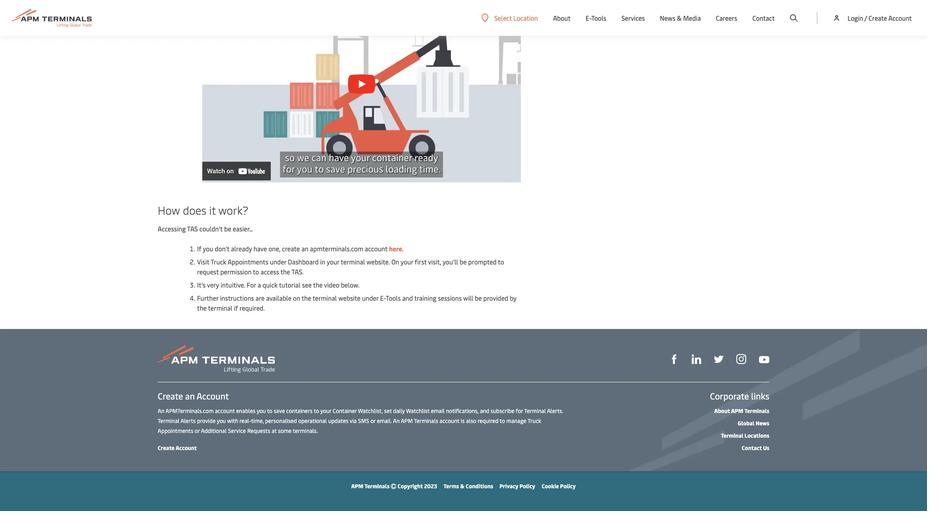Task type: describe. For each thing, give the bounding box(es) containing it.
1 vertical spatial you
[[257, 407, 266, 415]]

1 vertical spatial an
[[393, 417, 400, 425]]

about button
[[553, 0, 571, 36]]

login
[[848, 14, 863, 22]]

will
[[463, 294, 473, 302]]

news inside dropdown button
[[660, 14, 676, 22]]

1 vertical spatial an
[[185, 390, 195, 402]]

video
[[324, 280, 339, 289]]

containers
[[286, 407, 313, 415]]

you'll
[[443, 257, 458, 266]]

personalised
[[265, 417, 297, 425]]

the right on
[[302, 294, 311, 302]]

under inside further instructions are available on the terminal website under e-tools and training sessions will be provided by the terminal if required.
[[362, 294, 379, 302]]

request
[[197, 267, 219, 276]]

1 vertical spatial account
[[197, 390, 229, 402]]

a
[[258, 280, 261, 289]]

cookie policy
[[542, 482, 576, 490]]

.
[[402, 244, 404, 253]]

tutorial
[[279, 280, 301, 289]]

2 horizontal spatial account
[[440, 417, 460, 425]]

apmterminals.com
[[166, 407, 214, 415]]

2 horizontal spatial terminal
[[721, 432, 744, 439]]

terminal locations
[[721, 432, 770, 439]]

linkedin image
[[692, 355, 701, 364]]

in
[[320, 257, 325, 266]]

email
[[431, 407, 445, 415]]

intuitive.
[[221, 280, 245, 289]]

visit truck appointments under dashboard in your terminal website. on your first visit, you'll be prompted to request permission to access the tas.
[[197, 257, 504, 276]]

for
[[516, 407, 523, 415]]

here link
[[389, 244, 402, 253]]

for
[[247, 280, 256, 289]]

and inside further instructions are available on the terminal website under e-tools and training sessions will be provided by the terminal if required.
[[402, 294, 413, 302]]

apm inside an apmterminals.com account enables you to save containers to your container watchlist, set daily watchlist email notifications, and subscribe for terminal alerts. terminal alerts provide you with real-time, personalised operational updates via sms or email. an apm terminals account is also required to manage truck appointments or additional service requests at some terminals.
[[401, 417, 413, 425]]

watchlist,
[[358, 407, 383, 415]]

don't
[[215, 244, 230, 253]]

privacy
[[500, 482, 518, 490]]

services
[[622, 14, 645, 22]]

operational
[[298, 417, 327, 425]]

/
[[865, 14, 867, 22]]

alerts
[[181, 417, 196, 425]]

to up a
[[253, 267, 259, 276]]

tools inside further instructions are available on the terminal website under e-tools and training sessions will be provided by the terminal if required.
[[386, 294, 401, 302]]

does
[[183, 202, 206, 217]]

0 vertical spatial terminal
[[524, 407, 546, 415]]

container
[[333, 407, 357, 415]]

location
[[514, 13, 538, 22]]

with
[[227, 417, 238, 425]]

your inside an apmterminals.com account enables you to save containers to your container watchlist, set daily watchlist email notifications, and subscribe for terminal alerts. terminal alerts provide you with real-time, personalised operational updates via sms or email. an apm terminals account is also required to manage truck appointments or additional service requests at some terminals.
[[320, 407, 331, 415]]

apmterminals.com
[[310, 244, 363, 253]]

tas
[[187, 224, 198, 233]]

dashboard
[[288, 257, 319, 266]]

create for create an account
[[158, 390, 183, 402]]

2 horizontal spatial terminals
[[745, 407, 770, 415]]

policy for privacy policy
[[520, 482, 535, 490]]

truck inside an apmterminals.com account enables you to save containers to your container watchlist, set daily watchlist email notifications, and subscribe for terminal alerts. terminal alerts provide you with real-time, personalised operational updates via sms or email. an apm terminals account is also required to manage truck appointments or additional service requests at some terminals.
[[528, 417, 541, 425]]

first
[[415, 257, 427, 266]]

corporate links
[[710, 390, 770, 402]]

terms
[[444, 482, 459, 490]]

careers button
[[716, 0, 737, 36]]

1 horizontal spatial an
[[302, 244, 308, 253]]

visit
[[197, 257, 209, 266]]

privacy policy
[[500, 482, 535, 490]]

access
[[261, 267, 279, 276]]

some
[[278, 427, 292, 435]]

truck inside the visit truck appointments under dashboard in your terminal website. on your first visit, you'll be prompted to request permission to access the tas.
[[211, 257, 226, 266]]

on
[[392, 257, 399, 266]]

it's very intuitive. for a quick tutorial see the video below.
[[197, 280, 360, 289]]

updates
[[328, 417, 348, 425]]

locations
[[745, 432, 770, 439]]

tas.
[[292, 267, 304, 276]]

here
[[389, 244, 402, 253]]

2023
[[424, 482, 437, 490]]

appointments inside an apmterminals.com account enables you to save containers to your container watchlist, set daily watchlist email notifications, and subscribe for terminal alerts. terminal alerts provide you with real-time, personalised operational updates via sms or email. an apm terminals account is also required to manage truck appointments or additional service requests at some terminals.
[[158, 427, 193, 435]]

login / create account
[[848, 14, 912, 22]]

0 vertical spatial or
[[371, 417, 376, 425]]

very
[[207, 280, 219, 289]]

contact for contact
[[753, 14, 775, 22]]

further
[[197, 294, 218, 302]]

have
[[254, 244, 267, 253]]

policy for cookie policy
[[560, 482, 576, 490]]

appointments inside the visit truck appointments under dashboard in your terminal website. on your first visit, you'll be prompted to request permission to access the tas.
[[228, 257, 268, 266]]

watchlist
[[406, 407, 430, 415]]

& for news
[[677, 14, 682, 22]]

how
[[158, 202, 180, 217]]

training
[[414, 294, 437, 302]]

e-tools button
[[586, 0, 607, 36]]

fill 44 link
[[714, 354, 724, 364]]

linkedin__x28_alt_x29__3_ link
[[692, 354, 701, 364]]

2 vertical spatial terminals
[[365, 482, 390, 490]]

required
[[478, 417, 499, 425]]

contact button
[[753, 0, 775, 36]]

are
[[256, 294, 265, 302]]

apm terminals ⓒ copyright 2023
[[351, 482, 437, 490]]

links
[[751, 390, 770, 402]]

manage
[[507, 417, 527, 425]]

0 vertical spatial create
[[869, 14, 887, 22]]

at
[[272, 427, 277, 435]]

about apm terminals link
[[714, 407, 770, 415]]

prompted
[[468, 257, 497, 266]]

set
[[384, 407, 392, 415]]

contact for contact us
[[742, 444, 762, 452]]

how does it work?
[[158, 202, 248, 217]]

youtube image
[[759, 356, 770, 363]]

one,
[[269, 244, 280, 253]]

select location
[[494, 13, 538, 22]]

sessions
[[438, 294, 462, 302]]

requests
[[247, 427, 270, 435]]

your right on
[[401, 257, 413, 266]]

us
[[763, 444, 770, 452]]



Task type: vqa. For each thing, say whether or not it's contained in the screenshot.
the middle APM
yes



Task type: locate. For each thing, give the bounding box(es) containing it.
an down daily on the bottom left
[[393, 417, 400, 425]]

you right if
[[203, 244, 213, 253]]

0 vertical spatial an
[[302, 244, 308, 253]]

account inside login / create account link
[[889, 14, 912, 22]]

if
[[234, 304, 238, 312]]

terminal down video
[[313, 294, 337, 302]]

0 vertical spatial tools
[[592, 14, 607, 22]]

0 vertical spatial &
[[677, 14, 682, 22]]

0 horizontal spatial terminal
[[158, 417, 179, 425]]

under inside the visit truck appointments under dashboard in your terminal website. on your first visit, you'll be prompted to request permission to access the tas.
[[270, 257, 286, 266]]

the right see
[[313, 280, 323, 289]]

to up 'operational'
[[314, 407, 319, 415]]

apm
[[731, 407, 743, 415], [401, 417, 413, 425], [351, 482, 364, 490]]

select
[[494, 13, 512, 22]]

1 vertical spatial be
[[460, 257, 467, 266]]

be left easier…
[[224, 224, 231, 233]]

or
[[371, 417, 376, 425], [195, 427, 200, 435]]

contact us link
[[742, 444, 770, 452]]

an apmterminals.com account enables you to save containers to your container watchlist, set daily watchlist email notifications, and subscribe for terminal alerts. terminal alerts provide you with real-time, personalised operational updates via sms or email. an apm terminals account is also required to manage truck appointments or additional service requests at some terminals.
[[158, 407, 563, 435]]

0 vertical spatial and
[[402, 294, 413, 302]]

easier…
[[233, 224, 253, 233]]

1 horizontal spatial terminals
[[414, 417, 438, 425]]

be inside the visit truck appointments under dashboard in your terminal website. on your first visit, you'll be prompted to request permission to access the tas.
[[460, 257, 467, 266]]

facebook image
[[670, 355, 679, 364]]

sms
[[358, 417, 369, 425]]

2 vertical spatial create
[[158, 444, 175, 452]]

1 horizontal spatial tools
[[592, 14, 607, 22]]

1 horizontal spatial terminal
[[313, 294, 337, 302]]

apmt footer logo image
[[158, 345, 275, 373]]

2 horizontal spatial be
[[475, 294, 482, 302]]

to right "prompted"
[[498, 257, 504, 266]]

about down corporate
[[714, 407, 730, 415]]

and inside an apmterminals.com account enables you to save containers to your container watchlist, set daily watchlist email notifications, and subscribe for terminal alerts. terminal alerts provide you with real-time, personalised operational updates via sms or email. an apm terminals account is also required to manage truck appointments or additional service requests at some terminals.
[[480, 407, 489, 415]]

& for terms
[[460, 482, 465, 490]]

0 horizontal spatial an
[[185, 390, 195, 402]]

0 vertical spatial you
[[203, 244, 213, 253]]

news
[[660, 14, 676, 22], [756, 419, 770, 427]]

0 vertical spatial contact
[[753, 14, 775, 22]]

1 horizontal spatial account
[[365, 244, 388, 253]]

media
[[683, 14, 701, 22]]

create account link
[[158, 444, 197, 452]]

& left media
[[677, 14, 682, 22]]

instagram link
[[737, 354, 746, 364]]

the
[[281, 267, 290, 276], [313, 280, 323, 289], [302, 294, 311, 302], [197, 304, 207, 312]]

time,
[[251, 417, 264, 425]]

e-
[[586, 14, 592, 22], [380, 294, 386, 302]]

account down alerts
[[176, 444, 197, 452]]

news left media
[[660, 14, 676, 22]]

0 horizontal spatial truck
[[211, 257, 226, 266]]

0 vertical spatial about
[[553, 14, 571, 22]]

account left is
[[440, 417, 460, 425]]

the down further
[[197, 304, 207, 312]]

accessing tas couldn't be easier…
[[158, 224, 253, 233]]

0 vertical spatial news
[[660, 14, 676, 22]]

1 horizontal spatial an
[[393, 417, 400, 425]]

1 horizontal spatial appointments
[[228, 257, 268, 266]]

available
[[266, 294, 292, 302]]

0 horizontal spatial terminals
[[365, 482, 390, 490]]

additional
[[201, 427, 227, 435]]

0 horizontal spatial you
[[203, 244, 213, 253]]

0 horizontal spatial or
[[195, 427, 200, 435]]

website.
[[367, 257, 390, 266]]

also
[[466, 417, 476, 425]]

enables
[[236, 407, 256, 415]]

contact right careers
[[753, 14, 775, 22]]

1 vertical spatial &
[[460, 482, 465, 490]]

terminal locations link
[[721, 432, 770, 439]]

0 vertical spatial account
[[889, 14, 912, 22]]

2 vertical spatial terminal
[[208, 304, 232, 312]]

be right you'll
[[460, 257, 467, 266]]

0 vertical spatial an
[[158, 407, 164, 415]]

1 horizontal spatial about
[[714, 407, 730, 415]]

0 horizontal spatial policy
[[520, 482, 535, 490]]

0 horizontal spatial &
[[460, 482, 465, 490]]

0 vertical spatial apm
[[731, 407, 743, 415]]

email.
[[377, 417, 392, 425]]

0 horizontal spatial e-
[[380, 294, 386, 302]]

truck down don't
[[211, 257, 226, 266]]

0 horizontal spatial under
[[270, 257, 286, 266]]

0 horizontal spatial be
[[224, 224, 231, 233]]

privacy policy link
[[500, 482, 535, 490]]

terminal left the if
[[208, 304, 232, 312]]

1 vertical spatial under
[[362, 294, 379, 302]]

1 horizontal spatial truck
[[528, 417, 541, 425]]

1 vertical spatial news
[[756, 419, 770, 427]]

terminal left alerts
[[158, 417, 179, 425]]

be inside further instructions are available on the terminal website under e-tools and training sessions will be provided by the terminal if required.
[[475, 294, 482, 302]]

terminals inside an apmterminals.com account enables you to save containers to your container watchlist, set daily watchlist email notifications, and subscribe for terminal alerts. terminal alerts provide you with real-time, personalised operational updates via sms or email. an apm terminals account is also required to manage truck appointments or additional service requests at some terminals.
[[414, 417, 438, 425]]

0 vertical spatial under
[[270, 257, 286, 266]]

account up provide
[[197, 390, 229, 402]]

1 vertical spatial tools
[[386, 294, 401, 302]]

e- inside further instructions are available on the terminal website under e-tools and training sessions will be provided by the terminal if required.
[[380, 294, 386, 302]]

appointments down alerts
[[158, 427, 193, 435]]

be
[[224, 224, 231, 233], [460, 257, 467, 266], [475, 294, 482, 302]]

account up the with
[[215, 407, 235, 415]]

1 horizontal spatial under
[[362, 294, 379, 302]]

0 horizontal spatial apm
[[351, 482, 364, 490]]

1 vertical spatial terminal
[[158, 417, 179, 425]]

2 horizontal spatial you
[[257, 407, 266, 415]]

policy right cookie
[[560, 482, 576, 490]]

e- inside 'dropdown button'
[[586, 14, 592, 22]]

contact down locations
[[742, 444, 762, 452]]

0 vertical spatial be
[[224, 224, 231, 233]]

by
[[510, 294, 517, 302]]

conditions
[[466, 482, 493, 490]]

twitter image
[[714, 355, 724, 364]]

and
[[402, 294, 413, 302], [480, 407, 489, 415]]

1 vertical spatial truck
[[528, 417, 541, 425]]

contact us
[[742, 444, 770, 452]]

1 horizontal spatial terminal
[[524, 407, 546, 415]]

about for about apm terminals
[[714, 407, 730, 415]]

terminal down global
[[721, 432, 744, 439]]

0 horizontal spatial terminal
[[208, 304, 232, 312]]

website
[[338, 294, 361, 302]]

truck right manage
[[528, 417, 541, 425]]

create for create account
[[158, 444, 175, 452]]

terminals up global news
[[745, 407, 770, 415]]

1 vertical spatial terminals
[[414, 417, 438, 425]]

create an account
[[158, 390, 229, 402]]

alerts.
[[547, 407, 563, 415]]

0 horizontal spatial an
[[158, 407, 164, 415]]

1 vertical spatial appointments
[[158, 427, 193, 435]]

terminals left ⓒ
[[365, 482, 390, 490]]

e-tools
[[586, 14, 607, 22]]

news & media
[[660, 14, 701, 22]]

the left the tas.
[[281, 267, 290, 276]]

tools inside 'dropdown button'
[[592, 14, 607, 22]]

&
[[677, 14, 682, 22], [460, 482, 465, 490]]

e- right about popup button
[[586, 14, 592, 22]]

about for about
[[553, 14, 571, 22]]

already
[[231, 244, 252, 253]]

subscribe
[[491, 407, 515, 415]]

tools left the services popup button
[[592, 14, 607, 22]]

1 horizontal spatial be
[[460, 257, 467, 266]]

2 vertical spatial terminal
[[721, 432, 744, 439]]

0 horizontal spatial tools
[[386, 294, 401, 302]]

news up locations
[[756, 419, 770, 427]]

instructions
[[220, 294, 254, 302]]

careers
[[716, 14, 737, 22]]

1 vertical spatial terminal
[[313, 294, 337, 302]]

account up website.
[[365, 244, 388, 253]]

1 horizontal spatial policy
[[560, 482, 576, 490]]

0 vertical spatial terminal
[[341, 257, 365, 266]]

0 horizontal spatial account
[[215, 407, 235, 415]]

0 vertical spatial account
[[365, 244, 388, 253]]

instagram image
[[737, 354, 746, 364]]

save
[[274, 407, 285, 415]]

create
[[869, 14, 887, 22], [158, 390, 183, 402], [158, 444, 175, 452]]

terminal right for
[[524, 407, 546, 415]]

an left apmterminals.com
[[158, 407, 164, 415]]

1 horizontal spatial e-
[[586, 14, 592, 22]]

an up apmterminals.com
[[185, 390, 195, 402]]

real-
[[240, 417, 251, 425]]

if
[[197, 244, 201, 253]]

0 horizontal spatial about
[[553, 14, 571, 22]]

about
[[553, 14, 571, 22], [714, 407, 730, 415]]

create
[[282, 244, 300, 253]]

0 vertical spatial terminals
[[745, 407, 770, 415]]

or down alerts
[[195, 427, 200, 435]]

terminals down "watchlist"
[[414, 417, 438, 425]]

2 vertical spatial be
[[475, 294, 482, 302]]

to left save
[[267, 407, 272, 415]]

your right the in at the bottom of page
[[327, 257, 339, 266]]

0 horizontal spatial and
[[402, 294, 413, 302]]

your up updates
[[320, 407, 331, 415]]

0 vertical spatial truck
[[211, 257, 226, 266]]

2 horizontal spatial terminal
[[341, 257, 365, 266]]

accessing
[[158, 224, 186, 233]]

2 horizontal spatial apm
[[731, 407, 743, 415]]

policy right the privacy on the right bottom of page
[[520, 482, 535, 490]]

2 vertical spatial account
[[440, 417, 460, 425]]

& inside news & media dropdown button
[[677, 14, 682, 22]]

notifications,
[[446, 407, 479, 415]]

and left the training
[[402, 294, 413, 302]]

1 horizontal spatial you
[[217, 417, 226, 425]]

corporate
[[710, 390, 749, 402]]

1 vertical spatial e-
[[380, 294, 386, 302]]

shape link
[[670, 354, 679, 364]]

1 vertical spatial or
[[195, 427, 200, 435]]

1 vertical spatial contact
[[742, 444, 762, 452]]

about left e-tools 'dropdown button' on the right of the page
[[553, 14, 571, 22]]

2 vertical spatial apm
[[351, 482, 364, 490]]

0 vertical spatial appointments
[[228, 257, 268, 266]]

tools left the training
[[386, 294, 401, 302]]

tools
[[592, 14, 607, 22], [386, 294, 401, 302]]

create account
[[158, 444, 197, 452]]

your
[[327, 257, 339, 266], [401, 257, 413, 266], [320, 407, 331, 415]]

provide
[[197, 417, 216, 425]]

ⓒ
[[391, 482, 396, 490]]

it's
[[197, 280, 206, 289]]

required.
[[240, 304, 265, 312]]

1 horizontal spatial news
[[756, 419, 770, 427]]

or right sms
[[371, 417, 376, 425]]

1 horizontal spatial apm
[[401, 417, 413, 425]]

1 horizontal spatial or
[[371, 417, 376, 425]]

you left the with
[[217, 417, 226, 425]]

1 horizontal spatial and
[[480, 407, 489, 415]]

to down subscribe
[[500, 417, 505, 425]]

1 policy from the left
[[520, 482, 535, 490]]

1 vertical spatial account
[[215, 407, 235, 415]]

terms & conditions link
[[444, 482, 493, 490]]

1 horizontal spatial &
[[677, 14, 682, 22]]

& right terms
[[460, 482, 465, 490]]

1 vertical spatial and
[[480, 407, 489, 415]]

under right "website"
[[362, 294, 379, 302]]

cookie policy link
[[542, 482, 576, 490]]

service
[[228, 427, 246, 435]]

you up time,
[[257, 407, 266, 415]]

0 horizontal spatial appointments
[[158, 427, 193, 435]]

appointments
[[228, 257, 268, 266], [158, 427, 193, 435]]

you
[[203, 244, 213, 253], [257, 407, 266, 415], [217, 417, 226, 425]]

under
[[270, 257, 286, 266], [362, 294, 379, 302]]

apm down daily on the bottom left
[[401, 417, 413, 425]]

apm left ⓒ
[[351, 482, 364, 490]]

e- right "website"
[[380, 294, 386, 302]]

work?
[[218, 202, 248, 217]]

1 vertical spatial about
[[714, 407, 730, 415]]

terminal down apmterminals.com
[[341, 257, 365, 266]]

be right will
[[475, 294, 482, 302]]

2 vertical spatial account
[[176, 444, 197, 452]]

appointments down already
[[228, 257, 268, 266]]

2 policy from the left
[[560, 482, 576, 490]]

account right the /
[[889, 14, 912, 22]]

services button
[[622, 0, 645, 36]]

terms & conditions
[[444, 482, 493, 490]]

apm down 'corporate links'
[[731, 407, 743, 415]]

2 vertical spatial you
[[217, 417, 226, 425]]

news & media button
[[660, 0, 701, 36]]

0 vertical spatial e-
[[586, 14, 592, 22]]

terminal inside the visit truck appointments under dashboard in your terminal website. on your first visit, you'll be prompted to request permission to access the tas.
[[341, 257, 365, 266]]

1 vertical spatial apm
[[401, 417, 413, 425]]

and up required at bottom
[[480, 407, 489, 415]]

1 vertical spatial create
[[158, 390, 183, 402]]

global news link
[[738, 419, 770, 427]]

on
[[293, 294, 300, 302]]

the inside the visit truck appointments under dashboard in your terminal website. on your first visit, you'll be prompted to request permission to access the tas.
[[281, 267, 290, 276]]

0 horizontal spatial news
[[660, 14, 676, 22]]

under up access
[[270, 257, 286, 266]]

an up dashboard
[[302, 244, 308, 253]]



